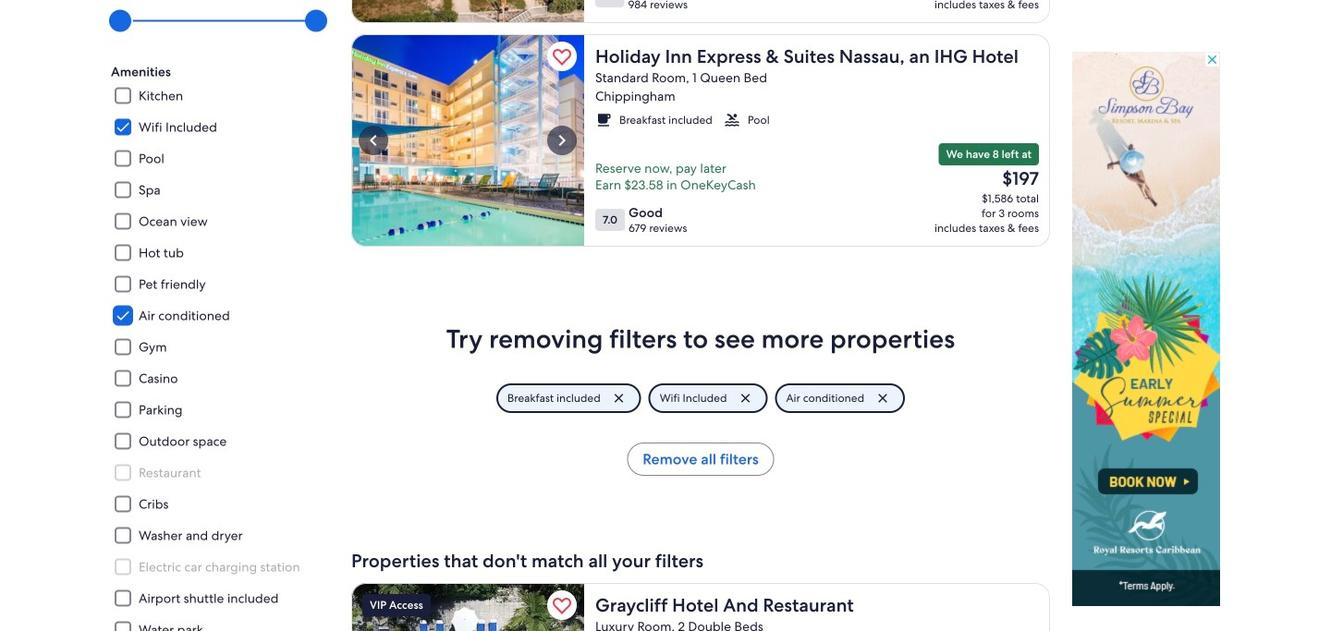 Task type: vqa. For each thing, say whether or not it's contained in the screenshot.
help future hosts get to know you better. you can share your travel style, hobbies, interests, and more. text box
no



Task type: describe. For each thing, give the bounding box(es) containing it.
outdoor pool image
[[351, 583, 584, 631]]

beach/ocean view image
[[351, 0, 584, 23]]

show next image for holiday inn express & suites nassau, an ihg hotel image
[[551, 129, 573, 152]]

$0, Minimum, Price range field
[[122, 1, 318, 41]]

1 small image from the left
[[595, 112, 612, 128]]



Task type: locate. For each thing, give the bounding box(es) containing it.
exterior image
[[351, 34, 584, 247]]

0 horizontal spatial small image
[[595, 112, 612, 128]]

small image
[[595, 112, 612, 128], [724, 112, 740, 128]]

$3,000 and above, Maximum, Price range field
[[122, 1, 318, 41]]

2 small image from the left
[[724, 112, 740, 128]]

1 horizontal spatial small image
[[724, 112, 740, 128]]

show previous image for holiday inn express & suites nassau, an ihg hotel image
[[362, 129, 385, 152]]



